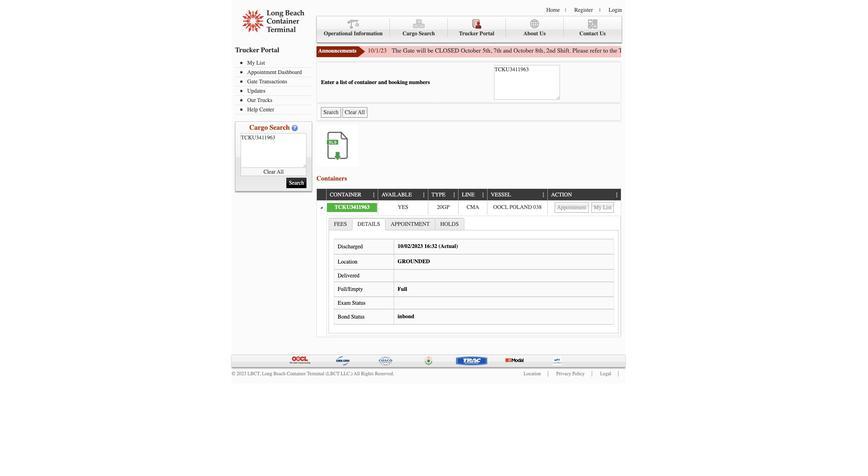 Task type: vqa. For each thing, say whether or not it's contained in the screenshot.


Task type: describe. For each thing, give the bounding box(es) containing it.
1 vertical spatial trucker
[[235, 46, 259, 54]]

7th
[[494, 47, 502, 54]]

20gp cell
[[428, 201, 458, 215]]

location link
[[524, 371, 541, 377]]

1 horizontal spatial cargo
[[403, 30, 417, 37]]

1 vertical spatial and
[[378, 79, 387, 86]]

line column header
[[458, 189, 487, 201]]

1 vertical spatial search
[[270, 124, 290, 132]]

list
[[340, 79, 347, 86]]

details
[[730, 47, 746, 54]]

containers
[[317, 175, 347, 182]]

action
[[551, 192, 572, 198]]

2nd
[[546, 47, 556, 54]]

action link
[[551, 189, 575, 200]]

oocl
[[493, 204, 508, 211]]

refer
[[590, 47, 602, 54]]

center
[[259, 107, 274, 113]]

2 october from the left
[[514, 47, 534, 54]]

register link
[[574, 7, 593, 13]]

fees
[[334, 221, 347, 227]]

1 horizontal spatial portal
[[480, 30, 494, 37]]

10/02/2023 16:32 (actual)
[[398, 244, 458, 250]]

edit column settings image for container
[[371, 192, 377, 198]]

week.
[[766, 47, 780, 54]]

1 vertical spatial cargo
[[249, 124, 268, 132]]

discharged
[[338, 244, 363, 250]]

the
[[392, 47, 401, 54]]

Enter container numbers and/ or booking numbers.  text field
[[241, 133, 307, 168]]

details
[[358, 221, 380, 227]]

tab list inside row group
[[327, 216, 620, 336]]

web
[[665, 47, 676, 54]]

enter a list of container and booking numbers
[[321, 79, 430, 86]]

5th,
[[482, 47, 492, 54]]

login
[[609, 7, 622, 13]]

available
[[382, 192, 412, 198]]

vessel
[[491, 192, 511, 198]]

2 for from the left
[[748, 47, 755, 54]]

our
[[247, 97, 256, 104]]

long
[[262, 371, 272, 377]]

line link
[[462, 189, 478, 200]]

appointment
[[391, 221, 430, 227]]

register
[[574, 7, 593, 13]]

updates
[[247, 88, 265, 94]]

poland
[[510, 204, 532, 211]]

yes cell
[[378, 201, 428, 215]]

gate transactions link
[[240, 79, 311, 85]]

row group containing tcku3411963
[[317, 201, 621, 337]]

all inside clear all button
[[277, 169, 284, 175]]

help center link
[[240, 107, 311, 113]]

my list link
[[240, 60, 311, 66]]

16:32
[[424, 244, 437, 250]]

operational
[[324, 30, 352, 37]]

clear
[[264, 169, 276, 175]]

menu bar containing operational information
[[317, 16, 622, 43]]

of
[[349, 79, 353, 86]]

Enter container numbers and/ or booking numbers. Press ESC to reset input box text field
[[494, 65, 560, 100]]

inbond
[[398, 314, 414, 320]]

llc.)
[[341, 371, 353, 377]]

legal
[[600, 371, 611, 377]]

status for bond status
[[351, 314, 365, 320]]

operational information link
[[317, 18, 390, 38]]

help
[[247, 107, 258, 113]]

0 horizontal spatial location
[[338, 259, 357, 265]]

© 2023 lbct, long beach container terminal (lbct llc.) all rights reserved.
[[232, 371, 394, 377]]

information
[[354, 30, 383, 37]]

status for exam status
[[352, 300, 366, 307]]

©
[[232, 371, 235, 377]]

action column header
[[548, 189, 621, 201]]

0 vertical spatial trucker
[[459, 30, 478, 37]]

038
[[533, 204, 542, 211]]

fees tab
[[329, 218, 352, 230]]

oocl poland 038 cell
[[487, 201, 548, 215]]

1 vertical spatial trucker portal
[[235, 46, 279, 54]]

will
[[416, 47, 426, 54]]

1 for from the left
[[690, 47, 698, 54]]

type
[[432, 192, 446, 198]]

truck
[[619, 47, 633, 54]]

dashboard
[[278, 69, 302, 76]]

(lbct
[[326, 371, 340, 377]]

container
[[330, 192, 361, 198]]

type link
[[432, 189, 449, 200]]

10/1/23 the gate will be closed october 5th, 7th and october 8th, 2nd shift. please refer to the truck gate hours web page for further gate details for the week.
[[368, 47, 780, 54]]

oocl poland 038
[[493, 204, 542, 211]]

row containing container
[[317, 189, 621, 201]]

2 horizontal spatial gate
[[635, 47, 647, 54]]

gate
[[718, 47, 728, 54]]

bond
[[338, 314, 350, 320]]

rights
[[361, 371, 374, 377]]

available column header
[[378, 189, 428, 201]]

home
[[546, 7, 560, 13]]

2 | from the left
[[600, 7, 600, 13]]

type column header
[[428, 189, 458, 201]]



Task type: locate. For each thing, give the bounding box(es) containing it.
home link
[[546, 7, 560, 13]]

0 horizontal spatial |
[[565, 7, 566, 13]]

delivered
[[338, 273, 360, 279]]

1 us from the left
[[540, 30, 546, 37]]

edit column settings image left available
[[371, 192, 377, 198]]

1 horizontal spatial cargo search
[[403, 30, 435, 37]]

lbct,
[[248, 371, 261, 377]]

0 horizontal spatial and
[[378, 79, 387, 86]]

for right page
[[690, 47, 698, 54]]

appointment
[[247, 69, 277, 76]]

0 horizontal spatial menu bar
[[235, 59, 315, 115]]

our trucks link
[[240, 97, 311, 104]]

about us link
[[506, 18, 564, 38]]

3 edit column settings image from the left
[[614, 192, 620, 198]]

please
[[573, 47, 588, 54]]

container column header
[[326, 189, 378, 201]]

0 horizontal spatial us
[[540, 30, 546, 37]]

1 horizontal spatial and
[[503, 47, 512, 54]]

1 horizontal spatial gate
[[403, 47, 415, 54]]

available link
[[382, 189, 415, 200]]

2 horizontal spatial edit column settings image
[[481, 192, 486, 198]]

cargo search up will at the left top
[[403, 30, 435, 37]]

us for contact us
[[600, 30, 606, 37]]

the right to
[[610, 47, 617, 54]]

|
[[565, 7, 566, 13], [600, 7, 600, 13]]

gate up updates
[[247, 79, 258, 85]]

my
[[247, 60, 255, 66]]

vessel link
[[491, 189, 515, 200]]

exam status
[[338, 300, 366, 307]]

1 horizontal spatial edit column settings image
[[452, 192, 457, 198]]

1 vertical spatial menu bar
[[235, 59, 315, 115]]

contact us
[[580, 30, 606, 37]]

1 horizontal spatial october
[[514, 47, 534, 54]]

container link
[[330, 189, 365, 200]]

| left login link
[[600, 7, 600, 13]]

portal
[[480, 30, 494, 37], [261, 46, 279, 54]]

tab list
[[327, 216, 620, 336]]

october left 5th, on the top right
[[461, 47, 481, 54]]

edit column settings image for action
[[614, 192, 620, 198]]

all
[[277, 169, 284, 175], [354, 371, 360, 377]]

shift.
[[557, 47, 571, 54]]

None submit
[[321, 107, 341, 118], [287, 178, 307, 188], [321, 107, 341, 118], [287, 178, 307, 188]]

list
[[256, 60, 265, 66]]

edit column settings image inside type column header
[[452, 192, 457, 198]]

0 vertical spatial cargo
[[403, 30, 417, 37]]

edit column settings image for available
[[421, 192, 427, 198]]

edit column settings image inside available column header
[[421, 192, 427, 198]]

1 the from the left
[[610, 47, 617, 54]]

exam
[[338, 300, 351, 307]]

0 horizontal spatial all
[[277, 169, 284, 175]]

edit column settings image inside the container column header
[[371, 192, 377, 198]]

trucker up my
[[235, 46, 259, 54]]

all right llc.)
[[354, 371, 360, 377]]

1 horizontal spatial search
[[419, 30, 435, 37]]

trucker portal
[[459, 30, 494, 37], [235, 46, 279, 54]]

container
[[355, 79, 377, 86]]

us for about us
[[540, 30, 546, 37]]

2 row from the top
[[317, 201, 621, 215]]

portal up the my list link
[[261, 46, 279, 54]]

the
[[610, 47, 617, 54], [756, 47, 764, 54]]

my list appointment dashboard gate transactions updates our trucks help center
[[247, 60, 302, 113]]

reserved.
[[375, 371, 394, 377]]

1 vertical spatial all
[[354, 371, 360, 377]]

status right the 'bond'
[[351, 314, 365, 320]]

0 horizontal spatial portal
[[261, 46, 279, 54]]

for right the details
[[748, 47, 755, 54]]

row down line
[[317, 201, 621, 215]]

legal link
[[600, 371, 611, 377]]

trucker portal up 5th, on the top right
[[459, 30, 494, 37]]

0 horizontal spatial search
[[270, 124, 290, 132]]

about
[[523, 30, 538, 37]]

tree grid containing container
[[317, 189, 621, 337]]

cargo up will at the left top
[[403, 30, 417, 37]]

hours
[[648, 47, 664, 54]]

status right exam
[[352, 300, 366, 307]]

1 vertical spatial status
[[351, 314, 365, 320]]

menu bar
[[317, 16, 622, 43], [235, 59, 315, 115]]

gate right 'truck'
[[635, 47, 647, 54]]

full/empty
[[338, 287, 363, 293]]

holds tab
[[435, 218, 464, 230]]

terminal
[[307, 371, 324, 377]]

menu bar containing my list
[[235, 59, 315, 115]]

to
[[603, 47, 608, 54]]

login link
[[609, 7, 622, 13]]

line
[[462, 192, 475, 198]]

edit column settings image for type
[[452, 192, 457, 198]]

search down help center link
[[270, 124, 290, 132]]

0 vertical spatial location
[[338, 259, 357, 265]]

trucker portal link
[[448, 18, 506, 38]]

appointment dashboard link
[[240, 69, 311, 76]]

0 vertical spatial and
[[503, 47, 512, 54]]

numbers
[[409, 79, 430, 86]]

updates link
[[240, 88, 311, 94]]

a
[[336, 79, 339, 86]]

us right about
[[540, 30, 546, 37]]

search up be
[[419, 30, 435, 37]]

vessel column header
[[487, 189, 548, 201]]

1 horizontal spatial for
[[748, 47, 755, 54]]

10/02/2023
[[398, 244, 423, 250]]

0 vertical spatial search
[[419, 30, 435, 37]]

1 horizontal spatial |
[[600, 7, 600, 13]]

0 vertical spatial menu bar
[[317, 16, 622, 43]]

2 edit column settings image from the left
[[452, 192, 457, 198]]

yes
[[398, 204, 408, 211]]

cargo search down center
[[249, 124, 290, 132]]

edit column settings image
[[371, 192, 377, 198], [452, 192, 457, 198], [481, 192, 486, 198]]

1 horizontal spatial all
[[354, 371, 360, 377]]

cargo down help
[[249, 124, 268, 132]]

edit column settings image right line link
[[481, 192, 486, 198]]

privacy
[[556, 371, 571, 377]]

20gp
[[437, 204, 450, 211]]

2 edit column settings image from the left
[[541, 192, 546, 198]]

1 horizontal spatial edit column settings image
[[541, 192, 546, 198]]

8th,
[[535, 47, 545, 54]]

1 row from the top
[[317, 189, 621, 201]]

10/1/23
[[368, 47, 387, 54]]

cell
[[548, 201, 621, 215]]

0 horizontal spatial for
[[690, 47, 698, 54]]

bond status
[[338, 314, 365, 320]]

1 horizontal spatial menu bar
[[317, 16, 622, 43]]

further
[[699, 47, 716, 54]]

1 vertical spatial location
[[524, 371, 541, 377]]

edit column settings image for line
[[481, 192, 486, 198]]

1 horizontal spatial location
[[524, 371, 541, 377]]

row group
[[317, 201, 621, 337]]

edit column settings image inside 'vessel' column header
[[541, 192, 546, 198]]

cargo search link
[[390, 18, 448, 38]]

cargo
[[403, 30, 417, 37], [249, 124, 268, 132]]

tab list containing fees
[[327, 216, 620, 336]]

cma cell
[[458, 201, 487, 215]]

1 horizontal spatial trucker
[[459, 30, 478, 37]]

full
[[398, 286, 407, 292]]

0 horizontal spatial edit column settings image
[[371, 192, 377, 198]]

1 edit column settings image from the left
[[421, 192, 427, 198]]

| right home link
[[565, 7, 566, 13]]

policy
[[572, 371, 585, 377]]

trucker up closed
[[459, 30, 478, 37]]

0 vertical spatial portal
[[480, 30, 494, 37]]

beach
[[273, 371, 286, 377]]

row containing tcku3411963
[[317, 201, 621, 215]]

edit column settings image for vessel
[[541, 192, 546, 198]]

row
[[317, 189, 621, 201], [317, 201, 621, 215]]

about us
[[523, 30, 546, 37]]

1 vertical spatial portal
[[261, 46, 279, 54]]

2 us from the left
[[600, 30, 606, 37]]

1 horizontal spatial trucker portal
[[459, 30, 494, 37]]

portal up 5th, on the top right
[[480, 30, 494, 37]]

gate inside my list appointment dashboard gate transactions updates our trucks help center
[[247, 79, 258, 85]]

location
[[338, 259, 357, 265], [524, 371, 541, 377]]

0 horizontal spatial cargo
[[249, 124, 268, 132]]

us right contact
[[600, 30, 606, 37]]

details tab
[[352, 218, 386, 231]]

cargo search
[[403, 30, 435, 37], [249, 124, 290, 132]]

1 horizontal spatial us
[[600, 30, 606, 37]]

enter
[[321, 79, 335, 86]]

appointment tab
[[385, 218, 435, 230]]

location left privacy
[[524, 371, 541, 377]]

0 vertical spatial trucker portal
[[459, 30, 494, 37]]

0 horizontal spatial october
[[461, 47, 481, 54]]

0 vertical spatial status
[[352, 300, 366, 307]]

clear all
[[264, 169, 284, 175]]

gate
[[403, 47, 415, 54], [635, 47, 647, 54], [247, 79, 258, 85]]

2 horizontal spatial edit column settings image
[[614, 192, 620, 198]]

gate right the
[[403, 47, 415, 54]]

0 horizontal spatial trucker portal
[[235, 46, 279, 54]]

clear all button
[[241, 168, 307, 176]]

1 october from the left
[[461, 47, 481, 54]]

for
[[690, 47, 698, 54], [748, 47, 755, 54]]

and left booking
[[378, 79, 387, 86]]

1 vertical spatial cargo search
[[249, 124, 290, 132]]

status
[[352, 300, 366, 307], [351, 314, 365, 320]]

all right clear
[[277, 169, 284, 175]]

0 vertical spatial all
[[277, 169, 284, 175]]

tree grid
[[317, 189, 621, 337]]

contact
[[580, 30, 598, 37]]

edit column settings image left line
[[452, 192, 457, 198]]

privacy policy link
[[556, 371, 585, 377]]

0 horizontal spatial the
[[610, 47, 617, 54]]

1 | from the left
[[565, 7, 566, 13]]

row up cma
[[317, 189, 621, 201]]

tcku3411963 cell
[[326, 201, 378, 215]]

0 horizontal spatial trucker
[[235, 46, 259, 54]]

0 horizontal spatial gate
[[247, 79, 258, 85]]

edit column settings image inside action column header
[[614, 192, 620, 198]]

trucks
[[257, 97, 272, 104]]

trucker portal up list
[[235, 46, 279, 54]]

0 horizontal spatial cargo search
[[249, 124, 290, 132]]

0 vertical spatial cargo search
[[403, 30, 435, 37]]

privacy policy
[[556, 371, 585, 377]]

operational information
[[324, 30, 383, 37]]

1 edit column settings image from the left
[[371, 192, 377, 198]]

2023
[[237, 371, 246, 377]]

and right 7th
[[503, 47, 512, 54]]

container
[[287, 371, 306, 377]]

closed
[[435, 47, 459, 54]]

None button
[[342, 107, 367, 118], [555, 203, 589, 213], [592, 203, 614, 213], [342, 107, 367, 118], [555, 203, 589, 213], [592, 203, 614, 213]]

0 horizontal spatial edit column settings image
[[421, 192, 427, 198]]

3 edit column settings image from the left
[[481, 192, 486, 198]]

2 the from the left
[[756, 47, 764, 54]]

edit column settings image
[[421, 192, 427, 198], [541, 192, 546, 198], [614, 192, 620, 198]]

1 horizontal spatial the
[[756, 47, 764, 54]]

october left 8th, at top right
[[514, 47, 534, 54]]

edit column settings image inside the line 'column header'
[[481, 192, 486, 198]]

the left week.
[[756, 47, 764, 54]]

location up "delivered"
[[338, 259, 357, 265]]

search
[[419, 30, 435, 37], [270, 124, 290, 132]]



